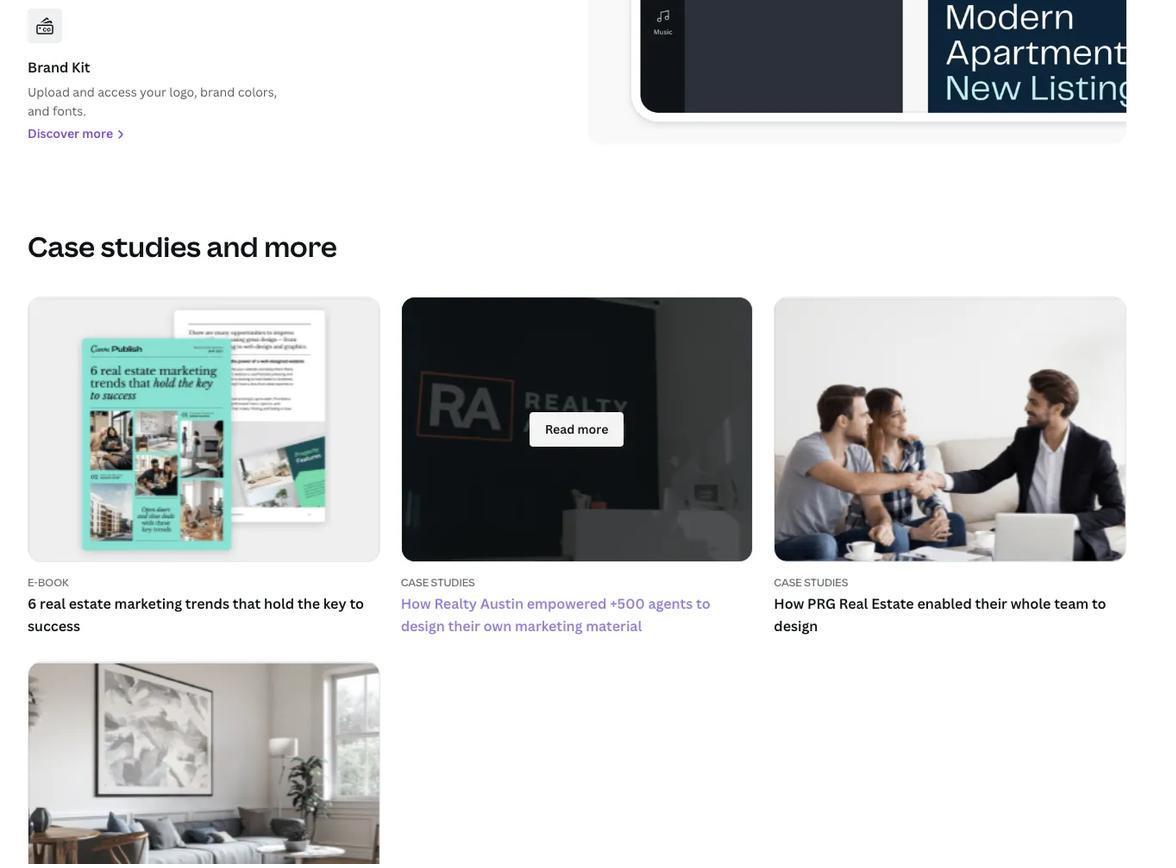 Task type: locate. For each thing, give the bounding box(es) containing it.
2 horizontal spatial and
[[207, 228, 258, 265]]

1 horizontal spatial their
[[975, 594, 1008, 613]]

material
[[586, 616, 642, 635]]

e-book 6 real estate marketing trends that hold the key to success
[[28, 576, 364, 635]]

2 design from the left
[[774, 616, 818, 635]]

0 horizontal spatial marketing
[[114, 594, 182, 613]]

how inside case studies how realty austin empowered +500 agents to design their own marketing material
[[401, 594, 431, 613]]

3 to from the left
[[1092, 594, 1106, 613]]

1 horizontal spatial case
[[401, 576, 429, 590]]

to
[[350, 594, 364, 613], [696, 594, 711, 613], [1092, 594, 1106, 613]]

1 to from the left
[[350, 594, 364, 613]]

studies inside case studies how realty austin empowered +500 agents to design their own marketing material
[[431, 576, 475, 590]]

1 horizontal spatial to
[[696, 594, 711, 613]]

0 horizontal spatial studies
[[101, 228, 201, 265]]

whole
[[1011, 594, 1051, 613]]

0 vertical spatial more
[[82, 125, 113, 142]]

discover more
[[28, 125, 113, 142]]

case
[[28, 228, 95, 265], [401, 576, 429, 590], [774, 576, 802, 590]]

design down the prg at the bottom right of the page
[[774, 616, 818, 635]]

2 horizontal spatial case
[[774, 576, 802, 590]]

upload
[[28, 83, 70, 100]]

1 horizontal spatial design
[[774, 616, 818, 635]]

austin
[[480, 594, 524, 613]]

and
[[73, 83, 95, 100], [28, 103, 50, 119], [207, 228, 258, 265]]

to right the agents
[[696, 594, 711, 613]]

case studies how realty austin empowered +500 agents to design their own marketing material
[[401, 576, 711, 635]]

marketing
[[114, 594, 182, 613], [515, 616, 583, 635]]

0 horizontal spatial to
[[350, 594, 364, 613]]

brand kit example for real estate marketing in canva image
[[588, 0, 1127, 144]]

studies for more
[[101, 228, 201, 265]]

case for case studies how prg real estate enabled their whole team to design
[[774, 576, 802, 590]]

1 vertical spatial and
[[28, 103, 50, 119]]

to right team
[[1092, 594, 1106, 613]]

fonts.
[[53, 103, 86, 119]]

case inside case studies how realty austin empowered +500 agents to design their own marketing material
[[401, 576, 429, 590]]

design inside case studies how realty austin empowered +500 agents to design their own marketing material
[[401, 616, 445, 635]]

image image
[[28, 297, 379, 562]]

1 horizontal spatial and
[[73, 83, 95, 100]]

2 how from the left
[[774, 594, 804, 613]]

brand
[[28, 58, 68, 77]]

1 horizontal spatial how
[[774, 594, 804, 613]]

0 vertical spatial marketing
[[114, 594, 182, 613]]

0 vertical spatial imageonly image
[[384, 284, 770, 575]]

realty
[[434, 594, 477, 613]]

0 horizontal spatial case
[[28, 228, 95, 265]]

how left the prg at the bottom right of the page
[[774, 594, 804, 613]]

0 vertical spatial their
[[975, 594, 1008, 613]]

0 horizontal spatial how
[[401, 594, 431, 613]]

1 vertical spatial more
[[264, 228, 337, 265]]

that
[[233, 594, 261, 613]]

access
[[98, 83, 137, 100]]

design down realty
[[401, 616, 445, 635]]

marketing right estate
[[114, 594, 182, 613]]

estate
[[871, 594, 914, 613]]

0 horizontal spatial more
[[82, 125, 113, 142]]

your
[[140, 83, 166, 100]]

6
[[28, 594, 37, 613]]

2 horizontal spatial to
[[1092, 594, 1106, 613]]

+500
[[610, 594, 645, 613]]

the
[[298, 594, 320, 613]]

success
[[28, 616, 80, 635]]

0 vertical spatial and
[[73, 83, 95, 100]]

0 horizontal spatial their
[[448, 616, 480, 635]]

studies inside case studies how prg real estate enabled their whole team to design
[[804, 576, 848, 590]]

1 horizontal spatial marketing
[[515, 616, 583, 635]]

0 horizontal spatial and
[[28, 103, 50, 119]]

0 horizontal spatial imageonly image
[[28, 663, 379, 864]]

2 to from the left
[[696, 594, 711, 613]]

1 how from the left
[[401, 594, 431, 613]]

brand
[[200, 83, 235, 100]]

0 horizontal spatial design
[[401, 616, 445, 635]]

to right key
[[350, 594, 364, 613]]

how inside case studies how prg real estate enabled their whole team to design
[[774, 594, 804, 613]]

estate
[[69, 594, 111, 613]]

how
[[401, 594, 431, 613], [774, 594, 804, 613]]

1 vertical spatial marketing
[[515, 616, 583, 635]]

imageonly image
[[384, 284, 770, 575], [28, 663, 379, 864]]

studies
[[101, 228, 201, 265], [431, 576, 475, 590], [804, 576, 848, 590]]

2 vertical spatial and
[[207, 228, 258, 265]]

their
[[975, 594, 1008, 613], [448, 616, 480, 635]]

marketing down empowered
[[515, 616, 583, 635]]

to inside case studies how prg real estate enabled their whole team to design
[[1092, 594, 1106, 613]]

to inside e-book 6 real estate marketing trends that hold the key to success
[[350, 594, 364, 613]]

1 vertical spatial their
[[448, 616, 480, 635]]

hold
[[264, 594, 294, 613]]

more
[[82, 125, 113, 142], [264, 228, 337, 265]]

case inside case studies how prg real estate enabled their whole team to design
[[774, 576, 802, 590]]

1 horizontal spatial studies
[[431, 576, 475, 590]]

2 horizontal spatial studies
[[804, 576, 848, 590]]

team
[[1054, 594, 1089, 613]]

design
[[401, 616, 445, 635], [774, 616, 818, 635]]

1 design from the left
[[401, 616, 445, 635]]

brand kit upload and access your logo, brand colors, and fonts.
[[28, 58, 277, 119]]

agents
[[648, 594, 693, 613]]

their down realty
[[448, 616, 480, 635]]

their left whole at right
[[975, 594, 1008, 613]]

discover
[[28, 125, 79, 142]]

book
[[38, 576, 69, 590]]

how left realty
[[401, 594, 431, 613]]



Task type: vqa. For each thing, say whether or not it's contained in the screenshot.
Try "remove background" or "brand kit" 'search box'
no



Task type: describe. For each thing, give the bounding box(es) containing it.
real
[[40, 594, 66, 613]]

e-
[[28, 576, 38, 590]]

trends
[[185, 594, 229, 613]]

discover more link
[[28, 125, 287, 144]]

empowered
[[527, 594, 607, 613]]

colors,
[[238, 83, 277, 100]]

design inside case studies how prg real estate enabled their whole team to design
[[774, 616, 818, 635]]

1 vertical spatial imageonly image
[[28, 663, 379, 864]]

studies for realty
[[431, 576, 475, 590]]

case studies and more
[[28, 228, 337, 265]]

studies for prg
[[804, 576, 848, 590]]

case for case studies and more
[[28, 228, 95, 265]]

enabled
[[917, 594, 972, 613]]

real
[[839, 594, 868, 613]]

how for how realty austin empowered +500 agents to design their own marketing material
[[401, 594, 431, 613]]

kit
[[72, 58, 90, 77]]

1 horizontal spatial imageonly image
[[384, 284, 770, 575]]

their inside case studies how realty austin empowered +500 agents to design their own marketing material
[[448, 616, 480, 635]]

marketing inside case studies how realty austin empowered +500 agents to design their own marketing material
[[515, 616, 583, 635]]

to inside case studies how realty austin empowered +500 agents to design their own marketing material
[[696, 594, 711, 613]]

logo,
[[169, 83, 197, 100]]

their inside case studies how prg real estate enabled their whole team to design
[[975, 594, 1008, 613]]

prg
[[808, 594, 836, 613]]

how for how prg real estate enabled their whole team to design
[[774, 594, 804, 613]]

key
[[323, 594, 347, 613]]

case for case studies how realty austin empowered +500 agents to design their own marketing material
[[401, 576, 429, 590]]

case studies how prg real estate enabled their whole team to design
[[774, 576, 1106, 635]]

1 horizontal spatial more
[[264, 228, 337, 265]]

own
[[484, 616, 512, 635]]

marketing inside e-book 6 real estate marketing trends that hold the key to success
[[114, 594, 182, 613]]



